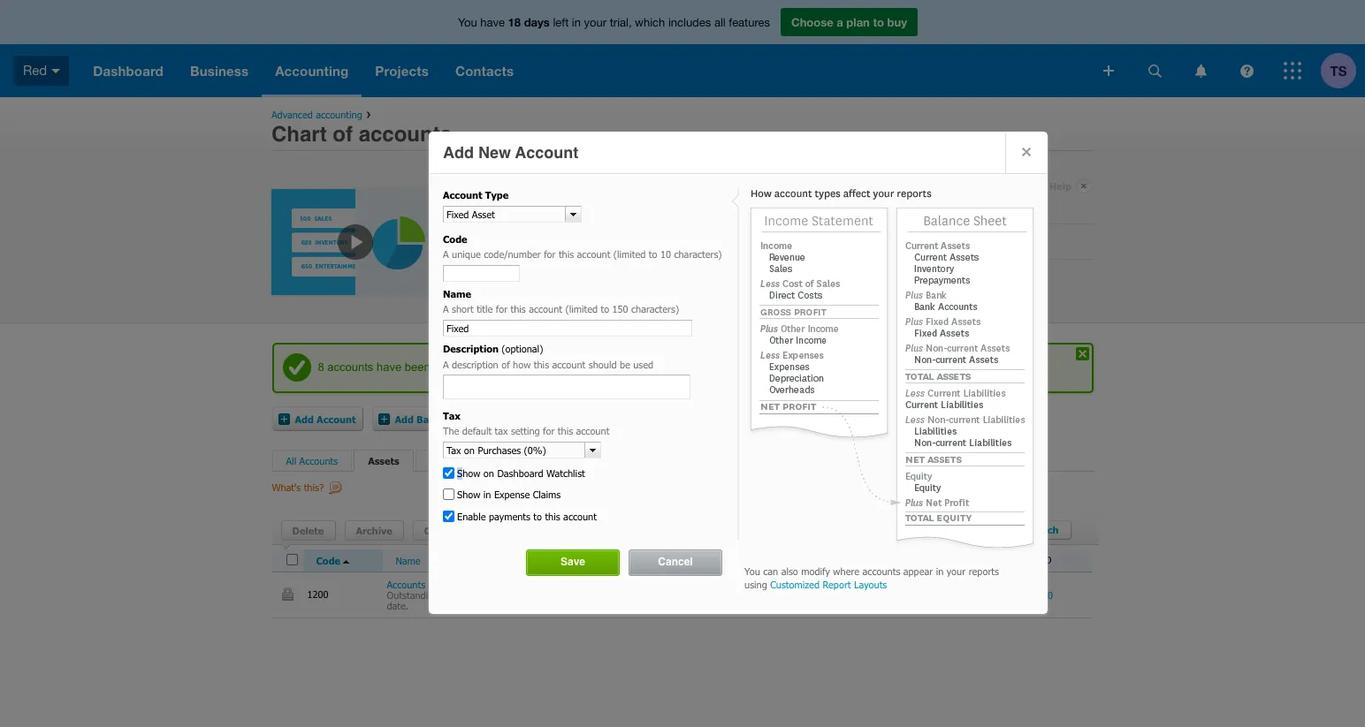 Task type: locate. For each thing, give the bounding box(es) containing it.
add left new
[[443, 143, 474, 162]]

0 horizontal spatial code
[[316, 555, 340, 566]]

this down pdf
[[558, 426, 573, 437]]

learn
[[453, 269, 493, 287]]

accounts receivable link
[[387, 579, 474, 590]]

chart
[[271, 122, 327, 147], [799, 196, 838, 214]]

1 horizontal spatial tax
[[464, 525, 481, 536]]

claims
[[533, 489, 561, 501]]

characters) inside name a short title for this account (limited to 150 characters)
[[631, 304, 679, 315]]

to left 10
[[649, 249, 657, 260]]

1 horizontal spatial on
[[614, 232, 631, 250]]

your right appear
[[947, 566, 966, 577]]

this down (optional)
[[534, 359, 549, 370]]

1 vertical spatial accounts
[[387, 579, 425, 590]]

name a short title for this account (limited to 150 characters)
[[443, 288, 679, 315]]

(limited for 10
[[613, 249, 646, 260]]

0 horizontal spatial name
[[396, 555, 421, 566]]

the left chart
[[671, 269, 693, 287]]

account down about
[[529, 304, 562, 315]]

1 vertical spatial have
[[377, 360, 402, 374]]

pdf
[[551, 413, 570, 425]]

characters) inside code a unique code/number for this account (limited to 10 characters)
[[674, 249, 722, 260]]

this inside name a short title for this account (limited to 150 characters)
[[511, 304, 526, 315]]

you inside you can also modify where accounts appear in your reports using
[[744, 566, 760, 577]]

chart of accounts link
[[799, 196, 924, 214]]

type down new
[[485, 189, 509, 201]]

in left "xero"
[[660, 196, 672, 214]]

1 vertical spatial a
[[443, 304, 449, 315]]

cancel button
[[630, 551, 722, 575]]

for inside name a short title for this account (limited to 150 characters)
[[496, 304, 508, 315]]

search button
[[1012, 520, 1072, 542]]

1 horizontal spatial have
[[480, 16, 505, 29]]

1 horizontal spatial reports
[[969, 566, 999, 577]]

0 vertical spatial you
[[458, 16, 477, 29]]

(limited left 150
[[565, 304, 598, 315]]

Show on Dashboard Watchlist checkbox
[[443, 468, 454, 479]]

accounts right all on the bottom left
[[299, 455, 338, 466]]

all
[[286, 455, 296, 466]]

in left expense
[[484, 489, 491, 501]]

code up 1200
[[316, 555, 340, 566]]

has
[[537, 589, 552, 601], [673, 589, 688, 601]]

0 horizontal spatial how
[[513, 359, 531, 370]]

tax
[[443, 410, 461, 422], [464, 525, 481, 536]]

account inside name a short title for this account (limited to 150 characters)
[[529, 304, 562, 315]]

no
[[527, 523, 539, 535]]

account type
[[443, 189, 509, 201]]

code inside code a unique code/number for this account (limited to 10 characters)
[[443, 233, 467, 245]]

ytd
[[1034, 554, 1052, 566]]

has left not
[[673, 589, 688, 601]]

a inside name a short title for this account (limited to 150 characters)
[[443, 304, 449, 315]]

but
[[656, 589, 670, 601]]

in right appear
[[936, 566, 944, 577]]

show for show in expense claims
[[457, 489, 480, 501]]

to inside code a unique code/number for this account (limited to 10 characters)
[[649, 249, 657, 260]]

in
[[572, 16, 581, 29], [660, 196, 672, 214], [484, 489, 491, 501], [936, 566, 944, 577], [763, 589, 771, 601]]

1 horizontal spatial how
[[794, 232, 823, 250]]

show right show on dashboard watchlist option
[[457, 468, 480, 479]]

account up 'all accounts' link
[[317, 413, 356, 425]]

1 vertical spatial type
[[866, 555, 886, 566]]

account up the
[[444, 413, 483, 425]]

this down more
[[511, 304, 526, 315]]

in inside accounts receivable outstanding invoices the company has issued out to the client but has not yet received in cash at balance date.
[[763, 589, 771, 601]]

current asset
[[857, 589, 918, 601]]

svg image inside red popup button
[[51, 69, 60, 73]]

rate
[[484, 525, 507, 536]]

1 a from the top
[[443, 249, 449, 260]]

ts banner
[[0, 0, 1365, 97]]

add inside "link"
[[395, 413, 414, 425]]

1 horizontal spatial svg image
[[1195, 64, 1206, 77]]

2 vertical spatial your
[[947, 566, 966, 577]]

0 vertical spatial for
[[544, 249, 556, 260]]

0 vertical spatial show
[[457, 468, 480, 479]]

1 vertical spatial show
[[457, 489, 480, 501]]

equity
[[499, 455, 525, 466]]

(limited up customizing
[[613, 249, 646, 260]]

tax inside tax the default tax setting for this account
[[443, 410, 461, 422]]

account left should
[[552, 359, 586, 370]]

account up no accounts selected
[[563, 511, 597, 522]]

enable
[[457, 511, 486, 522]]

dashboard
[[497, 468, 543, 479]]

in left cash
[[763, 589, 771, 601]]

1 vertical spatial your
[[828, 232, 859, 250]]

1 vertical spatial (limited
[[565, 304, 598, 315]]

2 vertical spatial for
[[543, 426, 555, 437]]

reports
[[521, 232, 570, 250], [969, 566, 999, 577]]

2 horizontal spatial the
[[671, 269, 693, 287]]

account up customizing
[[577, 249, 610, 260]]

accounts up layouts
[[863, 566, 900, 577]]

of down (optional)
[[501, 359, 510, 370]]

chart down advanced
[[271, 122, 327, 147]]

(optional)
[[502, 343, 543, 355]]

add left 'bank'
[[395, 413, 414, 425]]

selected
[[583, 523, 618, 535]]

reports down 'every' in the top of the page
[[521, 232, 570, 250]]

1 horizontal spatial your
[[828, 232, 859, 250]]

0.00 link
[[1034, 589, 1053, 601]]

a left unique
[[443, 249, 449, 260]]

0 horizontal spatial reports
[[521, 232, 570, 250]]

on right draw
[[614, 232, 631, 250]]

0 horizontal spatial svg image
[[1148, 64, 1161, 77]]

0 vertical spatial name
[[443, 288, 471, 300]]

name inside name a short title for this account (limited to 150 characters)
[[443, 288, 471, 300]]

0 horizontal spatial chart
[[271, 122, 327, 147]]

no accounts selected
[[527, 523, 618, 535]]

have left 18
[[480, 16, 505, 29]]

your
[[584, 16, 607, 29], [828, 232, 859, 250], [947, 566, 966, 577]]

hide
[[1024, 180, 1047, 192]]

0 vertical spatial have
[[480, 16, 505, 29]]

for inside tax the default tax setting for this account
[[543, 426, 555, 437]]

choose
[[791, 15, 834, 29]]

the left client
[[614, 589, 627, 601]]

accounts down the show
[[755, 269, 819, 287]]

1 horizontal spatial you
[[744, 566, 760, 577]]

code up unique
[[443, 233, 467, 245]]

has left the "issued"
[[537, 589, 552, 601]]

2 vertical spatial a
[[443, 359, 449, 370]]

your left trial,
[[584, 16, 607, 29]]

2 horizontal spatial add
[[443, 143, 474, 162]]

you can also modify where accounts appear in your reports using
[[744, 566, 999, 591]]

a
[[443, 249, 449, 260], [443, 304, 449, 315], [443, 359, 449, 370]]

date.
[[387, 600, 409, 612]]

type up layouts
[[866, 555, 886, 566]]

2 a from the top
[[443, 304, 449, 315]]

draw
[[575, 232, 609, 250]]

on up show in expense claims
[[484, 468, 494, 479]]

1 vertical spatial name
[[396, 555, 421, 566]]

add bank account link
[[372, 406, 490, 431]]

what's
[[272, 482, 301, 493]]

1 horizontal spatial has
[[673, 589, 688, 601]]

of down accounting
[[333, 122, 353, 147]]

characters) for a short title for this account (limited to 150 characters)
[[631, 304, 679, 315]]

our
[[747, 196, 770, 214]]

0 horizontal spatial type
[[485, 189, 509, 201]]

accounts
[[359, 122, 452, 147], [861, 196, 924, 214], [755, 269, 819, 287], [327, 360, 373, 374], [542, 523, 580, 535], [863, 566, 900, 577]]

you for also
[[744, 566, 760, 577]]

equity link
[[499, 455, 525, 466]]

0 horizontal spatial you
[[458, 16, 477, 29]]

in right left
[[572, 16, 581, 29]]

to right 'out'
[[602, 589, 611, 601]]

in inside you can also modify where accounts appear in your reports using
[[936, 566, 944, 577]]

0 vertical spatial tax
[[443, 410, 461, 422]]

None text field
[[444, 207, 565, 222], [443, 265, 520, 282], [787, 522, 1010, 539], [444, 207, 565, 222], [443, 265, 520, 282], [787, 522, 1010, 539]]

0 horizontal spatial has
[[537, 589, 552, 601]]

0 horizontal spatial add
[[295, 413, 314, 425]]

business
[[863, 232, 926, 250]]

for up about
[[544, 249, 556, 260]]

a for a short title for this account (limited to 150 characters)
[[443, 304, 449, 315]]

0 vertical spatial a
[[443, 249, 449, 260]]

includes
[[668, 16, 711, 29]]

red button
[[0, 44, 80, 97]]

description
[[452, 359, 498, 370]]

advanced accounting › chart of accounts
[[271, 106, 452, 147]]

None text field
[[443, 320, 692, 337], [443, 375, 691, 400], [444, 443, 584, 458], [443, 320, 692, 337], [443, 375, 691, 400], [444, 443, 584, 458]]

for right title
[[496, 304, 508, 315]]

have
[[480, 16, 505, 29], [377, 360, 402, 374]]

characters) right 150
[[631, 304, 679, 315]]

0 vertical spatial characters)
[[674, 249, 722, 260]]

description
[[443, 343, 499, 355]]

change tax rate
[[424, 525, 507, 536]]

reports left ytd
[[969, 566, 999, 577]]

name up short
[[443, 288, 471, 300]]

for inside code a unique code/number for this account (limited to 10 characters)
[[544, 249, 556, 260]]

code
[[443, 233, 467, 245], [316, 555, 340, 566]]

accounts down ›
[[359, 122, 452, 147]]

account up financial
[[443, 189, 482, 201]]

buy
[[887, 15, 907, 29]]

for for title
[[496, 304, 508, 315]]

2 show from the top
[[457, 489, 480, 501]]

1 horizontal spatial accounts
[[387, 579, 425, 590]]

2 horizontal spatial your
[[947, 566, 966, 577]]

how inside description (optional) a description of how this account should be used
[[513, 359, 531, 370]]

code for code a unique code/number for this account (limited to 10 characters)
[[443, 233, 467, 245]]

you left 18
[[458, 16, 477, 29]]

svg image
[[1284, 62, 1302, 80], [1240, 64, 1253, 77], [1103, 65, 1114, 76], [51, 69, 60, 73]]

0 vertical spatial chart
[[271, 122, 327, 147]]

0 horizontal spatial tax
[[443, 410, 461, 422]]

characters) up chart
[[674, 249, 722, 260]]

to left 150
[[601, 304, 609, 315]]

a left short
[[443, 304, 449, 315]]

1 vertical spatial you
[[744, 566, 760, 577]]

search
[[1025, 524, 1059, 535]]

0 horizontal spatial your
[[584, 16, 607, 29]]

0 vertical spatial your
[[584, 16, 607, 29]]

accounts right "no"
[[542, 523, 580, 535]]

you up using
[[744, 566, 760, 577]]

account down "xero"
[[675, 232, 731, 250]]

this up about
[[559, 249, 574, 260]]

you
[[458, 16, 477, 29], [744, 566, 760, 577]]

1 vertical spatial code
[[316, 555, 340, 566]]

(limited
[[613, 249, 646, 260], [565, 304, 598, 315]]

3 a from the top
[[443, 359, 449, 370]]

show right the show in expense claims checkbox
[[457, 489, 480, 501]]

tax down enable
[[464, 525, 481, 536]]

tax up the
[[443, 410, 461, 422]]

a inside code a unique code/number for this account (limited to 10 characters)
[[443, 249, 449, 260]]

what's this? link
[[272, 482, 343, 506]]

how down (optional)
[[513, 359, 531, 370]]

0 vertical spatial (limited
[[613, 249, 646, 260]]

add bank account
[[395, 413, 483, 425]]

a right been
[[443, 359, 449, 370]]

name for name a short title for this account (limited to 150 characters)
[[443, 288, 471, 300]]

a
[[837, 15, 843, 29]]

0 vertical spatial how
[[794, 232, 823, 250]]

customized report layouts link
[[770, 579, 887, 591]]

name up accounts receivable link
[[396, 555, 421, 566]]

payments
[[489, 511, 530, 522]]

reports inside you can also modify where accounts appear in your reports using
[[969, 566, 999, 577]]

archived
[[434, 360, 477, 374]]

transaction
[[577, 196, 655, 214]]

1 horizontal spatial (limited
[[613, 249, 646, 260]]

expenses
[[555, 455, 595, 466]]

company
[[496, 589, 534, 601]]

1 vertical spatial reports
[[969, 566, 999, 577]]

2 has from the left
[[673, 589, 688, 601]]

code link
[[316, 555, 378, 569]]

characters) for a unique code/number for this account (limited to 10 characters)
[[674, 249, 722, 260]]

what's this?
[[272, 482, 324, 493]]

categorise
[[453, 196, 530, 214]]

0 vertical spatial code
[[443, 233, 467, 245]]

add up 'all accounts' link
[[295, 413, 314, 425]]

add for add account
[[295, 413, 314, 425]]

0 horizontal spatial (limited
[[565, 304, 598, 315]]

1 vertical spatial for
[[496, 304, 508, 315]]

how
[[794, 232, 823, 250], [513, 359, 531, 370]]

how right the show
[[794, 232, 823, 250]]

None checkbox
[[286, 554, 298, 566]]

accounts up date.
[[387, 579, 425, 590]]

cancel
[[658, 556, 693, 568]]

show in expense claims
[[457, 489, 561, 501]]

this
[[559, 249, 574, 260], [511, 304, 526, 315], [534, 359, 549, 370], [558, 426, 573, 437], [545, 511, 560, 522]]

0 vertical spatial on
[[614, 232, 631, 250]]

to left buy
[[873, 15, 884, 29]]

account up expenses link
[[576, 426, 609, 437]]

characters)
[[674, 249, 722, 260], [631, 304, 679, 315]]

2 svg image from the left
[[1195, 64, 1206, 77]]

1 horizontal spatial add
[[395, 413, 414, 425]]

have left been
[[377, 360, 402, 374]]

svg image
[[1148, 64, 1161, 77], [1195, 64, 1206, 77]]

to inside accounts receivable outstanding invoices the company has issued out to the client but has not yet received in cash at balance date.
[[602, 589, 611, 601]]

1 vertical spatial on
[[484, 468, 494, 479]]

0 vertical spatial accounts
[[299, 455, 338, 466]]

your down the chart of accounts link
[[828, 232, 859, 250]]

for down the print pdf
[[543, 426, 555, 437]]

you inside you have 18 days left in your trial, which includes all features
[[458, 16, 477, 29]]

advanced
[[271, 109, 313, 120]]

0 vertical spatial reports
[[521, 232, 570, 250]]

layouts
[[854, 579, 887, 591]]

the right invoices
[[479, 589, 493, 601]]

watchlist
[[546, 468, 585, 479]]

18
[[508, 15, 521, 29]]

1 horizontal spatial code
[[443, 233, 467, 245]]

of right full
[[843, 196, 856, 214]]

1 horizontal spatial chart
[[799, 196, 838, 214]]

1 horizontal spatial type
[[866, 555, 886, 566]]

›
[[366, 106, 371, 121]]

change
[[424, 525, 461, 536]]

1 vertical spatial how
[[513, 359, 531, 370]]

archive
[[356, 525, 392, 536]]

account inside code a unique code/number for this account (limited to 10 characters)
[[577, 249, 610, 260]]

1 vertical spatial characters)
[[631, 304, 679, 315]]

1 horizontal spatial name
[[443, 288, 471, 300]]

1 horizontal spatial the
[[614, 589, 627, 601]]

(limited inside code a unique code/number for this account (limited to 10 characters)
[[613, 249, 646, 260]]

code a unique code/number for this account (limited to 10 characters)
[[443, 233, 722, 260]]

(limited inside name a short title for this account (limited to 150 characters)
[[565, 304, 598, 315]]

this down 'claims'
[[545, 511, 560, 522]]

add account link
[[272, 406, 363, 431]]

1 show from the top
[[457, 468, 480, 479]]

chart right full
[[799, 196, 838, 214]]

receivable
[[428, 579, 474, 590]]

0 horizontal spatial the
[[479, 589, 493, 601]]

Show in Expense Claims checkbox
[[443, 489, 454, 501]]



Task type: describe. For each thing, give the bounding box(es) containing it.
report
[[823, 579, 851, 591]]

been
[[405, 360, 430, 374]]

liabilities
[[430, 455, 469, 466]]

can
[[763, 566, 778, 577]]

of inside advanced accounting › chart of accounts
[[333, 122, 353, 147]]

this?
[[304, 482, 324, 493]]

yet
[[708, 589, 721, 601]]

1 svg image from the left
[[1148, 64, 1161, 77]]

accounts inside advanced accounting › chart of accounts
[[359, 122, 452, 147]]

this inside description (optional) a description of how this account should be used
[[534, 359, 549, 370]]

save
[[561, 556, 585, 568]]

accounts receivable outstanding invoices the company has issued out to the client but has not yet received in cash at balance date.
[[387, 579, 840, 612]]

this inside code a unique code/number for this account (limited to 10 characters)
[[559, 249, 574, 260]]

also
[[781, 566, 798, 577]]

to inside ts banner
[[873, 15, 884, 29]]

1200
[[307, 589, 332, 601]]

to left the show
[[735, 232, 748, 250]]

to inside name a short title for this account (limited to 150 characters)
[[601, 304, 609, 315]]

add new account
[[443, 143, 579, 162]]

a for a unique code/number for this account (limited to 10 characters)
[[443, 249, 449, 260]]

accounts inside accounts receivable outstanding invoices the company has issued out to the client but has not yet received in cash at balance date.
[[387, 579, 425, 590]]

new
[[478, 143, 511, 162]]

in inside you have 18 days left in your trial, which includes all features
[[572, 16, 581, 29]]

accounts right "8"
[[327, 360, 373, 374]]

0 vertical spatial type
[[485, 189, 509, 201]]

show on dashboard watchlist
[[457, 468, 585, 479]]

account right new
[[515, 143, 579, 162]]

more
[[498, 269, 534, 287]]

chart inside advanced accounting › chart of accounts
[[271, 122, 327, 147]]

expenses link
[[555, 455, 595, 466]]

delete
[[292, 525, 324, 536]]

learn more link
[[453, 269, 534, 287]]

a inside description (optional) a description of how this account should be used
[[443, 359, 449, 370]]

have inside you have 18 days left in your trial, which includes all features
[[480, 16, 505, 29]]

advanced accounting link
[[271, 109, 362, 120]]

your inside you can also modify where accounts appear in your reports using
[[947, 566, 966, 577]]

you have 18 days left in your trial, which includes all features
[[458, 15, 770, 29]]

add for add bank account
[[395, 413, 414, 425]]

out
[[585, 589, 599, 601]]

red
[[23, 63, 47, 78]]

0 horizontal spatial accounts
[[299, 455, 338, 466]]

title
[[477, 304, 493, 315]]

trial,
[[610, 16, 632, 29]]

accounts up business
[[861, 196, 924, 214]]

8
[[318, 360, 324, 374]]

show for show on dashboard watchlist
[[457, 468, 480, 479]]

expense
[[494, 489, 530, 501]]

Enable payments to this account checkbox
[[443, 511, 454, 522]]

code/number
[[484, 249, 541, 260]]

customized
[[770, 579, 820, 591]]

customized report layouts
[[770, 579, 887, 591]]

10
[[660, 249, 671, 260]]

your inside you have 18 days left in your trial, which includes all features
[[584, 16, 607, 29]]

the
[[443, 426, 459, 437]]

0.00
[[1034, 589, 1053, 601]]

tax the default tax setting for this account
[[443, 410, 609, 437]]

assets link
[[368, 455, 399, 466]]

add account
[[295, 413, 356, 425]]

default
[[462, 426, 492, 437]]

name for name
[[396, 555, 421, 566]]

plan
[[846, 15, 870, 29]]

account inside "link"
[[444, 413, 483, 425]]

left
[[553, 16, 569, 29]]

change tax rate link
[[412, 520, 519, 541]]

using
[[744, 579, 767, 591]]

short
[[452, 304, 474, 315]]

for for code/number
[[544, 249, 556, 260]]

print
[[524, 413, 548, 425]]

1 has from the left
[[537, 589, 552, 601]]

client
[[630, 589, 653, 601]]

name link
[[396, 555, 421, 566]]

learn more about customizing the chart of accounts
[[453, 269, 819, 287]]

outstanding
[[387, 589, 439, 601]]

to up "no"
[[533, 511, 542, 522]]

days
[[524, 15, 550, 29]]

hide help
[[1024, 180, 1072, 192]]

the for invoices
[[479, 589, 493, 601]]

delete link
[[281, 520, 336, 541]]

cash
[[774, 589, 793, 601]]

should
[[589, 359, 617, 370]]

print pdf
[[524, 413, 570, 425]]

account inside tax the default tax setting for this account
[[576, 426, 609, 437]]

of right chart
[[738, 269, 751, 287]]

appear
[[903, 566, 933, 577]]

at
[[796, 589, 805, 601]]

performing
[[946, 232, 1022, 250]]

accounts inside you can also modify where accounts appear in your reports using
[[863, 566, 900, 577]]

balance
[[808, 589, 840, 601]]

this inside tax the default tax setting for this account
[[558, 426, 573, 437]]

features
[[729, 16, 770, 29]]

ts button
[[1321, 44, 1365, 97]]

financial
[[453, 232, 516, 250]]

you for 18
[[458, 16, 477, 29]]

0 horizontal spatial have
[[377, 360, 402, 374]]

about
[[539, 269, 578, 287]]

be
[[620, 359, 630, 370]]

is
[[930, 232, 942, 250]]

of inside description (optional) a description of how this account should be used
[[501, 359, 510, 370]]

every
[[534, 196, 573, 214]]

asset
[[892, 589, 915, 601]]

you cannot delete/archive system accounts. image
[[282, 588, 293, 601]]

assets
[[368, 455, 399, 466]]

show
[[753, 232, 790, 250]]

0 horizontal spatial on
[[484, 468, 494, 479]]

chart
[[698, 269, 733, 287]]

8 accounts have been archived
[[318, 360, 477, 374]]

1 vertical spatial chart
[[799, 196, 838, 214]]

the for customizing
[[671, 269, 693, 287]]

customizing
[[583, 269, 667, 287]]

add for add new account
[[443, 143, 474, 162]]

code for code
[[316, 555, 340, 566]]

account inside description (optional) a description of how this account should be used
[[552, 359, 586, 370]]

1 vertical spatial tax
[[464, 525, 481, 536]]

(limited for 150
[[565, 304, 598, 315]]

image of account type hierarchy image
[[731, 187, 1039, 552]]



Task type: vqa. For each thing, say whether or not it's contained in the screenshot.
1st A
yes



